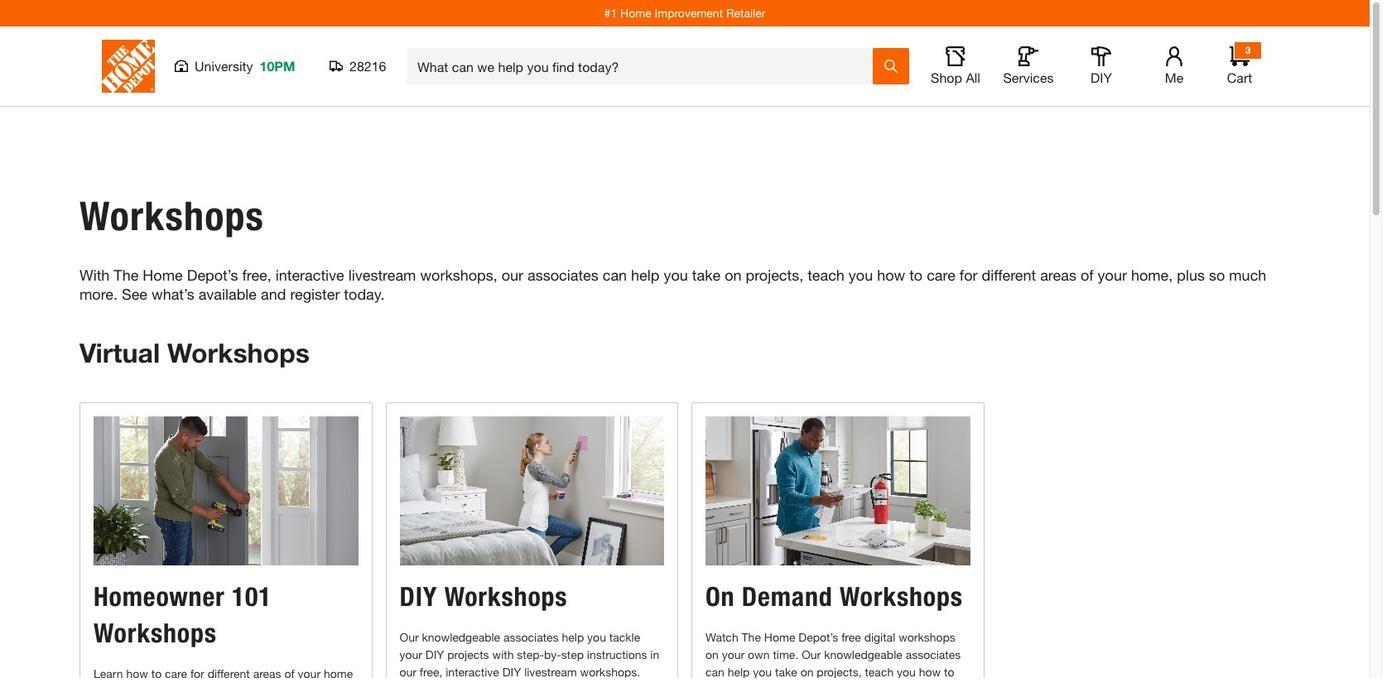 Task type: vqa. For each thing, say whether or not it's contained in the screenshot.
University
yes



Task type: locate. For each thing, give the bounding box(es) containing it.
our
[[502, 266, 524, 284], [400, 665, 417, 679]]

belleview venetian bronze single cylinder door handleset with cove door knob featuring smartkey security image
[[94, 417, 358, 566]]

1 vertical spatial on
[[706, 648, 719, 662]]

2 horizontal spatial your
[[1098, 266, 1128, 284]]

projects,
[[746, 266, 804, 284], [817, 665, 862, 679]]

#1
[[605, 6, 617, 20]]

workshops.
[[580, 665, 641, 679]]

livestream
[[349, 266, 416, 284], [525, 665, 577, 679]]

depot's left free
[[799, 630, 839, 644]]

your down watch
[[722, 648, 745, 662]]

free, inside the with the home depot's free, interactive livestream workshops, our associates can help you take on projects, teach you how to care for different areas of your home, plus so much more. see what's available and register today.
[[242, 266, 272, 284]]

0 horizontal spatial teach
[[808, 266, 845, 284]]

teach inside the with the home depot's free, interactive livestream workshops, our associates can help you take on projects, teach you how to care for different areas of your home, plus so much more. see what's available and register today.
[[808, 266, 845, 284]]

1 horizontal spatial livestream
[[525, 665, 577, 679]]

1 horizontal spatial can
[[706, 665, 725, 679]]

the inside watch the home depot's free digital workshops on your own time. our knowledgeable associates can help you take on projects, teach you how
[[742, 630, 761, 644]]

associates
[[528, 266, 599, 284], [504, 630, 559, 644], [906, 648, 961, 662]]

free, inside our knowledgeable associates help you tackle your diy projects with step-by-step instructions in our free, interactive diy livestream workshops.
[[420, 665, 443, 679]]

home inside watch the home depot's free digital workshops on your own time. our knowledgeable associates can help you take on projects, teach you how
[[765, 630, 796, 644]]

0 horizontal spatial our
[[400, 665, 417, 679]]

1 horizontal spatial teach
[[865, 665, 894, 679]]

how
[[878, 266, 906, 284], [919, 665, 941, 679]]

1 vertical spatial interactive
[[446, 665, 499, 679]]

how down workshops
[[919, 665, 941, 679]]

1 horizontal spatial depot's
[[799, 630, 839, 644]]

28216 button
[[330, 58, 387, 75]]

1 vertical spatial our
[[400, 665, 417, 679]]

the home depot logo image
[[102, 40, 155, 93]]

how inside the with the home depot's free, interactive livestream workshops, our associates can help you take on projects, teach you how to care for different areas of your home, plus so much more. see what's available and register today.
[[878, 266, 906, 284]]

diy button
[[1075, 46, 1128, 86]]

interactive
[[276, 266, 344, 284], [446, 665, 499, 679]]

0 vertical spatial associates
[[528, 266, 599, 284]]

0 horizontal spatial depot's
[[187, 266, 238, 284]]

how left to
[[878, 266, 906, 284]]

take
[[692, 266, 721, 284], [776, 665, 798, 679]]

can
[[603, 266, 627, 284], [706, 665, 725, 679]]

1 vertical spatial how
[[919, 665, 941, 679]]

with
[[80, 266, 110, 284]]

of
[[1081, 266, 1094, 284]]

virtual workshops
[[80, 337, 310, 369]]

1 vertical spatial projects,
[[817, 665, 862, 679]]

your right of on the top right
[[1098, 266, 1128, 284]]

knowledgeable inside watch the home depot's free digital workshops on your own time. our knowledgeable associates can help you take on projects, teach you how
[[825, 648, 903, 662]]

0 vertical spatial how
[[878, 266, 906, 284]]

diy inside button
[[1091, 70, 1113, 85]]

0 horizontal spatial free,
[[242, 266, 272, 284]]

0 vertical spatial help
[[631, 266, 660, 284]]

knowledgeable
[[422, 630, 501, 644], [825, 648, 903, 662]]

2 in. flex putty knife image
[[400, 417, 664, 566]]

1 vertical spatial our
[[802, 648, 821, 662]]

depot's inside watch the home depot's free digital workshops on your own time. our knowledgeable associates can help you take on projects, teach you how
[[799, 630, 839, 644]]

the
[[114, 266, 139, 284], [742, 630, 761, 644]]

1 horizontal spatial projects,
[[817, 665, 862, 679]]

cart
[[1228, 70, 1253, 85]]

free,
[[242, 266, 272, 284], [420, 665, 443, 679]]

home for workshops,
[[143, 266, 183, 284]]

0 horizontal spatial home
[[143, 266, 183, 284]]

the up own
[[742, 630, 761, 644]]

0 vertical spatial our
[[502, 266, 524, 284]]

home
[[621, 6, 652, 20], [143, 266, 183, 284], [765, 630, 796, 644]]

0 vertical spatial projects,
[[746, 266, 804, 284]]

what's
[[152, 285, 194, 303]]

0 horizontal spatial knowledgeable
[[422, 630, 501, 644]]

2 vertical spatial associates
[[906, 648, 961, 662]]

1 vertical spatial teach
[[865, 665, 894, 679]]

1 vertical spatial take
[[776, 665, 798, 679]]

2 vertical spatial help
[[728, 665, 750, 679]]

0 horizontal spatial help
[[562, 630, 584, 644]]

the for watch
[[742, 630, 761, 644]]

1 vertical spatial the
[[742, 630, 761, 644]]

home up the what's
[[143, 266, 183, 284]]

home up time.
[[765, 630, 796, 644]]

1 vertical spatial help
[[562, 630, 584, 644]]

on demand workshops
[[706, 581, 963, 613]]

0 horizontal spatial how
[[878, 266, 906, 284]]

0 vertical spatial can
[[603, 266, 627, 284]]

the up see
[[114, 266, 139, 284]]

help
[[631, 266, 660, 284], [562, 630, 584, 644], [728, 665, 750, 679]]

our inside the with the home depot's free, interactive livestream workshops, our associates can help you take on projects, teach you how to care for different areas of your home, plus so much more. see what's available and register today.
[[502, 266, 524, 284]]

workshops down homeowner
[[94, 617, 217, 649]]

0 vertical spatial interactive
[[276, 266, 344, 284]]

teach
[[808, 266, 845, 284], [865, 665, 894, 679]]

plus
[[1178, 266, 1205, 284]]

me button
[[1148, 46, 1201, 86]]

#1 home improvement retailer
[[605, 6, 766, 20]]

depot's
[[187, 266, 238, 284], [799, 630, 839, 644]]

0 horizontal spatial your
[[400, 648, 423, 662]]

shop all
[[931, 70, 981, 85]]

2 horizontal spatial on
[[801, 665, 814, 679]]

cart 3
[[1228, 44, 1253, 85]]

0 vertical spatial free,
[[242, 266, 272, 284]]

depot's up available
[[187, 266, 238, 284]]

knowledgeable down free
[[825, 648, 903, 662]]

0 horizontal spatial the
[[114, 266, 139, 284]]

1 vertical spatial depot's
[[799, 630, 839, 644]]

0 horizontal spatial livestream
[[349, 266, 416, 284]]

associates inside the with the home depot's free, interactive livestream workshops, our associates can help you take on projects, teach you how to care for different areas of your home, plus so much more. see what's available and register today.
[[528, 266, 599, 284]]

home inside the with the home depot's free, interactive livestream workshops, our associates can help you take on projects, teach you how to care for different areas of your home, plus so much more. see what's available and register today.
[[143, 266, 183, 284]]

our knowledgeable associates help you tackle your diy projects with step-by-step instructions in our free, interactive diy livestream workshops.
[[400, 630, 660, 679]]

in
[[651, 648, 660, 662]]

shop
[[931, 70, 963, 85]]

livestream down by-
[[525, 665, 577, 679]]

much
[[1230, 266, 1267, 284]]

demand
[[742, 581, 833, 613]]

improvement
[[655, 6, 723, 20]]

2 vertical spatial home
[[765, 630, 796, 644]]

0 horizontal spatial interactive
[[276, 266, 344, 284]]

0 horizontal spatial projects,
[[746, 266, 804, 284]]

take inside watch the home depot's free digital workshops on your own time. our knowledgeable associates can help you take on projects, teach you how
[[776, 665, 798, 679]]

0 vertical spatial on
[[725, 266, 742, 284]]

on inside the with the home depot's free, interactive livestream workshops, our associates can help you take on projects, teach you how to care for different areas of your home, plus so much more. see what's available and register today.
[[725, 266, 742, 284]]

2 horizontal spatial help
[[728, 665, 750, 679]]

interactive down projects at the left of page
[[446, 665, 499, 679]]

virtual
[[80, 337, 160, 369]]

0 vertical spatial the
[[114, 266, 139, 284]]

the inside the with the home depot's free, interactive livestream workshops, our associates can help you take on projects, teach you how to care for different areas of your home, plus so much more. see what's available and register today.
[[114, 266, 139, 284]]

1 horizontal spatial how
[[919, 665, 941, 679]]

knowledgeable up projects at the left of page
[[422, 630, 501, 644]]

1 horizontal spatial take
[[776, 665, 798, 679]]

livestream up today. at the left top of the page
[[349, 266, 416, 284]]

1 vertical spatial home
[[143, 266, 183, 284]]

28216
[[350, 58, 387, 74]]

1 horizontal spatial on
[[725, 266, 742, 284]]

1 horizontal spatial home
[[621, 6, 652, 20]]

available
[[199, 285, 257, 303]]

services button
[[1003, 46, 1056, 86]]

1 horizontal spatial help
[[631, 266, 660, 284]]

1 horizontal spatial your
[[722, 648, 745, 662]]

0 horizontal spatial take
[[692, 266, 721, 284]]

1 vertical spatial livestream
[[525, 665, 577, 679]]

2 vertical spatial on
[[801, 665, 814, 679]]

1 horizontal spatial knowledgeable
[[825, 648, 903, 662]]

1 horizontal spatial our
[[502, 266, 524, 284]]

interactive up register
[[276, 266, 344, 284]]

0 vertical spatial depot's
[[187, 266, 238, 284]]

0 horizontal spatial our
[[400, 630, 419, 644]]

services
[[1004, 70, 1054, 85]]

1 horizontal spatial the
[[742, 630, 761, 644]]

1 horizontal spatial interactive
[[446, 665, 499, 679]]

1 vertical spatial associates
[[504, 630, 559, 644]]

0 vertical spatial teach
[[808, 266, 845, 284]]

0 vertical spatial home
[[621, 6, 652, 20]]

0 horizontal spatial can
[[603, 266, 627, 284]]

depot's inside the with the home depot's free, interactive livestream workshops, our associates can help you take on projects, teach you how to care for different areas of your home, plus so much more. see what's available and register today.
[[187, 266, 238, 284]]

1 vertical spatial knowledgeable
[[825, 648, 903, 662]]

your
[[1098, 266, 1128, 284], [400, 648, 423, 662], [722, 648, 745, 662]]

0 vertical spatial livestream
[[349, 266, 416, 284]]

our inside our knowledgeable associates help you tackle your diy projects with step-by-step instructions in our free, interactive diy livestream workshops.
[[400, 630, 419, 644]]

0 vertical spatial take
[[692, 266, 721, 284]]

free
[[842, 630, 861, 644]]

projects, inside watch the home depot's free digital workshops on your own time. our knowledgeable associates can help you take on projects, teach you how
[[817, 665, 862, 679]]

areas
[[1041, 266, 1077, 284]]

our
[[400, 630, 419, 644], [802, 648, 821, 662]]

2 horizontal spatial home
[[765, 630, 796, 644]]

you
[[664, 266, 688, 284], [849, 266, 873, 284], [588, 630, 606, 644], [753, 665, 772, 679], [897, 665, 916, 679]]

on
[[725, 266, 742, 284], [706, 648, 719, 662], [801, 665, 814, 679]]

0 vertical spatial our
[[400, 630, 419, 644]]

workshops
[[80, 192, 264, 240], [167, 337, 310, 369], [445, 581, 568, 613], [840, 581, 963, 613], [94, 617, 217, 649]]

home right #1
[[621, 6, 652, 20]]

your left projects at the left of page
[[400, 648, 423, 662]]

the for with
[[114, 266, 139, 284]]

instructions
[[587, 648, 647, 662]]

0 vertical spatial knowledgeable
[[422, 630, 501, 644]]

1 horizontal spatial our
[[802, 648, 821, 662]]

1 vertical spatial free,
[[420, 665, 443, 679]]

1 vertical spatial can
[[706, 665, 725, 679]]

What can we help you find today? search field
[[418, 49, 872, 84]]

diy
[[1091, 70, 1113, 85], [400, 581, 438, 613], [426, 648, 444, 662], [503, 665, 521, 679]]

1 horizontal spatial free,
[[420, 665, 443, 679]]



Task type: describe. For each thing, give the bounding box(es) containing it.
different
[[982, 266, 1037, 284]]

step
[[562, 648, 584, 662]]

workshops,
[[420, 266, 498, 284]]

for
[[960, 266, 978, 284]]

your inside the with the home depot's free, interactive livestream workshops, our associates can help you take on projects, teach you how to care for different areas of your home, plus so much more. see what's available and register today.
[[1098, 266, 1128, 284]]

with
[[493, 648, 514, 662]]

can inside watch the home depot's free digital workshops on your own time. our knowledgeable associates can help you take on projects, teach you how
[[706, 665, 725, 679]]

watch the home depot's free digital workshops on your own time. our knowledgeable associates can help you take on projects, teach you how 
[[706, 630, 970, 679]]

associates inside our knowledgeable associates help you tackle your diy projects with step-by-step instructions in our free, interactive diy livestream workshops.
[[504, 630, 559, 644]]

teach inside watch the home depot's free digital workshops on your own time. our knowledgeable associates can help you take on projects, teach you how
[[865, 665, 894, 679]]

kitchen fire extinguisher with easy mount bracket, 10 b:c, dry chemical, one-time use image
[[706, 417, 971, 566]]

interactive inside the with the home depot's free, interactive livestream workshops, our associates can help you take on projects, teach you how to care for different areas of your home, plus so much more. see what's available and register today.
[[276, 266, 344, 284]]

projects
[[448, 648, 489, 662]]

knowledgeable inside our knowledgeable associates help you tackle your diy projects with step-by-step instructions in our free, interactive diy livestream workshops.
[[422, 630, 501, 644]]

digital
[[865, 630, 896, 644]]

more.
[[80, 285, 118, 303]]

livestream inside our knowledgeable associates help you tackle your diy projects with step-by-step instructions in our free, interactive diy livestream workshops.
[[525, 665, 577, 679]]

workshops up with
[[445, 581, 568, 613]]

register
[[290, 285, 340, 303]]

can inside the with the home depot's free, interactive livestream workshops, our associates can help you take on projects, teach you how to care for different areas of your home, plus so much more. see what's available and register today.
[[603, 266, 627, 284]]

home for on
[[765, 630, 796, 644]]

0 horizontal spatial on
[[706, 648, 719, 662]]

your inside our knowledgeable associates help you tackle your diy projects with step-by-step instructions in our free, interactive diy livestream workshops.
[[400, 648, 423, 662]]

3
[[1246, 44, 1251, 56]]

workshops up digital
[[840, 581, 963, 613]]

you inside our knowledgeable associates help you tackle your diy projects with step-by-step instructions in our free, interactive diy livestream workshops.
[[588, 630, 606, 644]]

today.
[[344, 285, 385, 303]]

your inside watch the home depot's free digital workshops on your own time. our knowledgeable associates can help you take on projects, teach you how
[[722, 648, 745, 662]]

own
[[748, 648, 770, 662]]

with the home depot's free, interactive livestream workshops, our associates can help you take on projects, teach you how to care for different areas of your home, plus so much more. see what's available and register today.
[[80, 266, 1267, 303]]

watch
[[706, 630, 739, 644]]

homeowner 101 workshops
[[94, 581, 272, 649]]

interactive inside our knowledgeable associates help you tackle your diy projects with step-by-step instructions in our free, interactive diy livestream workshops.
[[446, 665, 499, 679]]

workshops down available
[[167, 337, 310, 369]]

university
[[195, 58, 253, 74]]

retailer
[[727, 6, 766, 20]]

diy workshops
[[400, 581, 568, 613]]

care
[[927, 266, 956, 284]]

our inside our knowledgeable associates help you tackle your diy projects with step-by-step instructions in our free, interactive diy livestream workshops.
[[400, 665, 417, 679]]

associates inside watch the home depot's free digital workshops on your own time. our knowledgeable associates can help you take on projects, teach you how
[[906, 648, 961, 662]]

depot's for free
[[799, 630, 839, 644]]

shop all button
[[930, 46, 983, 86]]

our inside watch the home depot's free digital workshops on your own time. our knowledgeable associates can help you take on projects, teach you how
[[802, 648, 821, 662]]

by-
[[544, 648, 562, 662]]

depot's for free,
[[187, 266, 238, 284]]

see
[[122, 285, 148, 303]]

on
[[706, 581, 735, 613]]

time.
[[773, 648, 799, 662]]

workshops inside homeowner 101 workshops
[[94, 617, 217, 649]]

take inside the with the home depot's free, interactive livestream workshops, our associates can help you take on projects, teach you how to care for different areas of your home, plus so much more. see what's available and register today.
[[692, 266, 721, 284]]

me
[[1166, 70, 1184, 85]]

university 10pm
[[195, 58, 295, 74]]

how inside watch the home depot's free digital workshops on your own time. our knowledgeable associates can help you take on projects, teach you how
[[919, 665, 941, 679]]

all
[[966, 70, 981, 85]]

101
[[232, 581, 272, 613]]

so
[[1210, 266, 1226, 284]]

help inside the with the home depot's free, interactive livestream workshops, our associates can help you take on projects, teach you how to care for different areas of your home, plus so much more. see what's available and register today.
[[631, 266, 660, 284]]

help inside our knowledgeable associates help you tackle your diy projects with step-by-step instructions in our free, interactive diy livestream workshops.
[[562, 630, 584, 644]]

workshops
[[899, 630, 956, 644]]

step-
[[517, 648, 544, 662]]

and
[[261, 285, 286, 303]]

livestream inside the with the home depot's free, interactive livestream workshops, our associates can help you take on projects, teach you how to care for different areas of your home, plus so much more. see what's available and register today.
[[349, 266, 416, 284]]

home,
[[1132, 266, 1173, 284]]

10pm
[[260, 58, 295, 74]]

workshops up the what's
[[80, 192, 264, 240]]

projects, inside the with the home depot's free, interactive livestream workshops, our associates can help you take on projects, teach you how to care for different areas of your home, plus so much more. see what's available and register today.
[[746, 266, 804, 284]]

tackle
[[610, 630, 641, 644]]

help inside watch the home depot's free digital workshops on your own time. our knowledgeable associates can help you take on projects, teach you how
[[728, 665, 750, 679]]

homeowner
[[94, 581, 225, 613]]

to
[[910, 266, 923, 284]]



